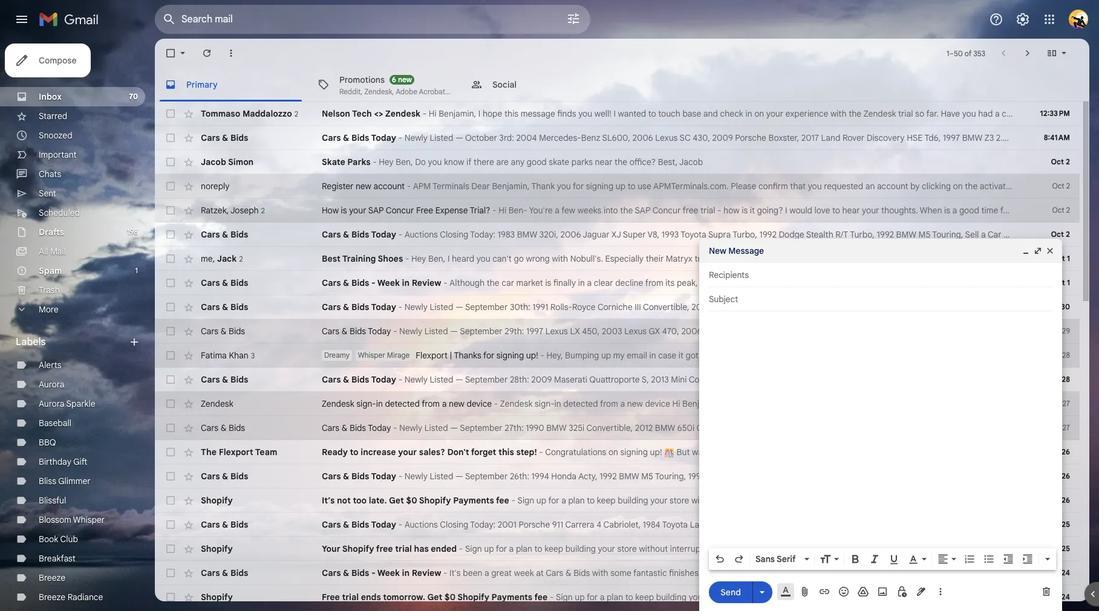 Task type: locate. For each thing, give the bounding box(es) containing it.
2 week from the top
[[378, 568, 400, 579]]

1 horizontal spatial which
[[1056, 568, 1078, 579]]

2 turbo, from the left
[[850, 229, 875, 240]]

0 horizontal spatial turbo,
[[733, 229, 758, 240]]

nelson tech <> zendesk - hi benjamin, i hope this message finds you well! i wanted to touch base and check in on your experience with the zendesk trial so far. have you had a chance to explore all of th
[[322, 108, 1100, 119]]

minimize image
[[1022, 246, 1031, 256]]

insert link ‪(⌘k)‬ image
[[819, 586, 831, 599]]

1 sep 24 from the top
[[1046, 569, 1071, 578]]

1 horizontal spatial building
[[618, 496, 649, 507]]

sep 26 for cars & bids today - newly listed — september 26th: 1994 honda acty, 1992 bmw m5 touring, 1996 mazda mx-5 miata, 1983 bmw 320i, 1988 toyota land cruiser fj70 4x4, cars & bids sell a car newly li
[[1047, 472, 1071, 481]]

m3
[[863, 326, 875, 337]]

m5
[[919, 229, 931, 240], [642, 471, 654, 482]]

row containing noreply
[[155, 174, 1100, 199]]

how
[[322, 205, 339, 216]]

2 closing from the top
[[440, 520, 469, 531]]

a up insert signature image
[[911, 568, 916, 579]]

today: up "been"
[[470, 520, 496, 531]]

you left had
[[963, 108, 977, 119]]

1 horizontal spatial 1996
[[1019, 375, 1036, 386]]

row containing zendesk
[[155, 392, 1100, 416]]

11 row from the top
[[155, 344, 1100, 368]]

0 horizontal spatial ready
[[322, 447, 348, 458]]

2 vertical spatial land
[[690, 520, 710, 531]]

1 vertical spatial 1996
[[689, 471, 706, 482]]

bmw left 530i
[[949, 375, 969, 386]]

cars & bids today - newly listed — september 28th: 2009 maserati quattroporte s, 2013 mini cooper john cooper works gp, 2013 porsche panamera gts, 2003 bmw 530i sedan, 1996 honda acty stre
[[322, 375, 1100, 386]]

5 cars & bids from the top
[[201, 326, 245, 337]]

tab list
[[155, 68, 1090, 102]]

insert emoji ‪(⌘⇧2)‬ image
[[838, 586, 850, 599]]

newly for newly listed — september 26th: 1994 honda acty, 1992 bmw m5 touring, 1996 mazda mx-5 miata, 1983 bmw 320i, 1988 toyota land cruiser fj70 4x4, cars & bids sell a car newly li
[[405, 471, 428, 482]]

2 right jack
[[239, 254, 243, 264]]

2 vertical spatial plan
[[607, 593, 623, 603]]

1 horizontal spatial benz
[[879, 302, 898, 313]]

1 closing from the top
[[440, 229, 469, 240]]

skate
[[322, 157, 345, 168]]

19 row from the top
[[155, 537, 1080, 562]]

turbo, right r/t
[[850, 229, 875, 240]]

cars & bids today - newly listed — september 29th: 1997 lexus lx 450, 2003 lexus gx 470, 2006 bmw 330ci zhp convertible, 2006 bmw m3 convertible, 1989 bmw 635csi, sell a car newly
[[322, 326, 1060, 337]]

oct 2 for your
[[1053, 206, 1071, 215]]

5 left miata in the bottom right of the page
[[811, 423, 815, 434]]

0 vertical spatial payments
[[453, 496, 494, 507]]

sign for it's not too late. get $0 shopify payments fee
[[518, 496, 535, 507]]

0 vertical spatial that
[[791, 181, 806, 192]]

3
[[251, 351, 255, 360]]

listed for newly listed — september 30th: 1991 rolls-royce corniche iii convertible, 2023 lamborghini huracan sto, 1987 mercedes-benz 560sl, 2004 mercedes-benz e500 sedan,
[[430, 302, 454, 313]]

in
[[746, 108, 753, 119], [402, 278, 410, 289], [578, 278, 585, 289], [650, 350, 656, 361], [717, 350, 724, 361], [376, 399, 383, 410], [555, 399, 561, 410], [402, 568, 410, 579]]

7 cars & bids from the top
[[201, 423, 245, 434]]

bulleted list ‪(⌘⇧8)‬ image
[[983, 554, 996, 566]]

1 turbo, from the left
[[733, 229, 758, 240]]

row down the wanted
[[155, 126, 1100, 150]]

indent less ‪(⌘[)‬ image
[[1003, 554, 1015, 566]]

jack
[[217, 253, 237, 264]]

1 horizontal spatial store
[[670, 496, 690, 507]]

1 vertical spatial $0
[[445, 593, 456, 603]]

whisper up "club"
[[73, 515, 105, 526]]

breeze down breakfast
[[39, 573, 65, 584]]

row
[[155, 102, 1100, 126], [155, 126, 1100, 150], [155, 150, 1080, 174], [155, 174, 1100, 199], [155, 199, 1100, 223], [155, 223, 1080, 247], [155, 247, 1080, 271], [155, 271, 1080, 295], [155, 295, 1080, 320], [155, 320, 1080, 344], [155, 344, 1100, 368], [155, 368, 1100, 392], [155, 392, 1100, 416], [155, 416, 1100, 441], [155, 441, 1100, 465], [155, 465, 1100, 489], [155, 489, 1080, 513], [155, 513, 1100, 537], [155, 537, 1080, 562], [155, 562, 1100, 586], [155, 586, 1080, 610]]

september for newly listed — september 28th: 2009 maserati quattroporte s, 2013 mini cooper john cooper works gp, 2013 porsche panamera gts, 2003 bmw 530i sedan, 1996 honda acty stre
[[465, 375, 508, 386]]

store
[[670, 496, 690, 507], [618, 544, 637, 555], [708, 593, 728, 603]]

1 horizontal spatial free
[[683, 205, 699, 216]]

a
[[996, 108, 1000, 119], [555, 205, 560, 216], [953, 205, 958, 216], [982, 229, 986, 240], [587, 278, 592, 289], [1015, 326, 1019, 337], [442, 399, 447, 410], [621, 399, 625, 410], [966, 399, 971, 410], [1047, 471, 1051, 482], [562, 496, 566, 507], [509, 544, 514, 555], [485, 568, 489, 579], [748, 568, 753, 579], [911, 568, 916, 579], [600, 593, 605, 603]]

new message
[[709, 246, 764, 257]]

1 vertical spatial 26
[[1062, 472, 1071, 481]]

0 vertical spatial closing
[[440, 229, 469, 240]]

blossom
[[39, 515, 71, 526]]

keep for free trial ends tomorrow. get $0 shopify payments fee
[[636, 593, 654, 603]]

convertible, down its
[[643, 302, 690, 313]]

None checkbox
[[165, 47, 177, 59], [165, 108, 177, 120], [165, 205, 177, 217], [165, 229, 177, 241], [165, 277, 177, 289], [165, 301, 177, 313], [165, 422, 177, 435], [165, 447, 177, 459], [165, 471, 177, 483], [165, 495, 177, 507], [165, 568, 177, 580], [165, 592, 177, 604], [165, 47, 177, 59], [165, 108, 177, 120], [165, 205, 177, 217], [165, 229, 177, 241], [165, 277, 177, 289], [165, 301, 177, 313], [165, 422, 177, 435], [165, 447, 177, 459], [165, 471, 177, 483], [165, 495, 177, 507], [165, 568, 177, 580], [165, 592, 177, 604]]

today: for 1983
[[470, 229, 496, 240]]

0 horizontal spatial $0
[[406, 496, 417, 507]]

tab list containing promotions
[[155, 68, 1090, 102]]

1 concur from the left
[[386, 205, 414, 216]]

interruption. up 2011
[[723, 496, 770, 507]]

few
[[562, 205, 576, 216]]

0 horizontal spatial jacob
[[201, 157, 226, 168]]

12:33 pm
[[1041, 109, 1071, 118]]

— for 26th:
[[456, 471, 463, 482]]

more button
[[0, 300, 145, 320]]

26 down account!
[[1062, 472, 1071, 481]]

grand for touring,
[[853, 423, 876, 434]]

1 up 30
[[1068, 278, 1071, 287]]

— for 27th:
[[450, 423, 458, 434]]

sep left acty
[[1047, 375, 1060, 384]]

1 2013 from the left
[[651, 375, 669, 386]]

of
[[965, 49, 972, 58], [1084, 108, 1092, 119]]

1 vertical spatial best,
[[811, 254, 831, 264]]

1 horizontal spatial up!
[[650, 447, 662, 458]]

8 cars & bids from the top
[[201, 471, 248, 482]]

free down apm
[[416, 205, 433, 216]]

— left october
[[456, 133, 463, 143]]

3 row from the top
[[155, 150, 1080, 174]]

breeze for breeze link
[[39, 573, 65, 584]]

payments for free trial ends tomorrow. get $0 shopify payments fee
[[492, 593, 533, 603]]

for
[[573, 181, 584, 192], [1001, 205, 1012, 216], [484, 350, 495, 361], [549, 496, 560, 507], [496, 544, 507, 555], [587, 593, 598, 603]]

the flexport team
[[201, 447, 277, 458]]

1 device from the left
[[467, 399, 492, 410]]

listed for newly listed — september 29th: 1997 lexus lx 450, 2003 lexus gx 470, 2006 bmw 330ci zhp convertible, 2006 bmw m3 convertible, 1989 bmw 635csi, sell a car newly
[[425, 326, 448, 337]]

newly for newly listed — september 28th: 2009 maserati quattroporte s, 2013 mini cooper john cooper works gp, 2013 porsche panamera gts, 2003 bmw 530i sedan, 1996 honda acty stre
[[405, 375, 428, 386]]

new
[[398, 75, 412, 84], [356, 181, 372, 192], [449, 399, 465, 410], [627, 399, 643, 410], [973, 399, 988, 410]]

1 vertical spatial grand
[[880, 520, 903, 531]]

whisper inside labels navigation
[[73, 515, 105, 526]]

skate
[[549, 157, 570, 168]]

2 vertical spatial touring,
[[655, 471, 686, 482]]

2 oct 1 from the top
[[1053, 278, 1071, 287]]

row containing tommaso maddalozzo
[[155, 102, 1100, 126]]

auctions up minimize icon
[[1004, 229, 1037, 240]]

0 vertical spatial best,
[[658, 157, 678, 168]]

primary tab
[[155, 68, 307, 102]]

up down your shopify free trial has ended - sign up for a plan to keep building your store without interruption. ﻿͏ ﻿͏ ﻿͏ ﻿͏ ﻿͏ ﻿͏ ﻿͏ ﻿͏ ﻿͏ ﻿͏ ﻿͏ ﻿͏ ﻿͏ ﻿͏ ﻿͏ ﻿͏ ﻿͏ ﻿͏ ﻿͏ ﻿͏ ﻿͏ ﻿͏ ﻿͏ ﻿͏ ﻿͏ ﻿͏ ﻿͏ ﻿͏ ﻿͏ ﻿͏ ﻿͏ ﻿͏ ﻿͏ ﻿͏ ﻿͏ ﻿͏ ﻿͏ ﻿͏ ﻿͏ ﻿͏ ﻿͏ ﻿͏ ﻿͏ ﻿͏
[[575, 593, 585, 603]]

0 vertical spatial 1993
[[662, 229, 679, 240]]

1 24 from the top
[[1062, 569, 1071, 578]]

1 vertical spatial free
[[322, 593, 340, 603]]

touring,
[[933, 229, 964, 240], [878, 423, 909, 434], [655, 471, 686, 482]]

more formatting options image
[[1042, 554, 1054, 566]]

lexus left lx
[[546, 326, 568, 337]]

2 cooper from the left
[[741, 375, 769, 386]]

0 horizontal spatial mazda
[[708, 471, 734, 482]]

thoughts.
[[882, 205, 919, 216]]

bmw down 'you'
[[804, 471, 824, 482]]

1 27 from the top
[[1063, 399, 1071, 409]]

9 cars & bids from the top
[[201, 520, 248, 531]]

bbq link
[[39, 438, 56, 448]]

1997 right 29th:
[[526, 326, 544, 337]]

cabriolet,
[[604, 520, 641, 531]]

ready left increase
[[322, 447, 348, 458]]

oct for some
[[1053, 278, 1066, 287]]

still right 'you'
[[807, 447, 820, 458]]

sales
[[951, 278, 970, 289]]

2 sep 27 from the top
[[1048, 424, 1071, 433]]

radiance
[[68, 593, 103, 603]]

cars & bids for cars & bids today - auctions closing today: 1983 bmw 320i, 2006 jaguar xj super v8, 1993 toyota supra turbo, 1992 dodge stealth r/t turbo, 1992 bmw m5 touring, sell a car auctions
[[201, 229, 248, 240]]

0 horizontal spatial cooper
[[689, 375, 718, 386]]

2.8i
[[997, 133, 1010, 143]]

link
[[1020, 181, 1033, 192]]

0 horizontal spatial not
[[337, 496, 351, 507]]

device
[[467, 399, 492, 410], [645, 399, 671, 410], [991, 399, 1016, 410]]

5 left miata,
[[752, 471, 757, 482]]

redo ‪(⌘y)‬ image
[[734, 554, 746, 566]]

2 horizontal spatial car
[[1053, 471, 1067, 482]]

today
[[371, 133, 396, 143], [371, 229, 396, 240], [371, 302, 396, 313], [368, 326, 391, 337], [371, 375, 396, 386], [368, 423, 391, 434], [371, 471, 396, 482], [371, 520, 396, 531]]

oct 1 up sep 30
[[1053, 278, 1071, 287]]

1 oct 1 from the top
[[1053, 254, 1071, 263]]

cars & bids
[[201, 133, 248, 143], [201, 229, 248, 240], [201, 278, 248, 289], [201, 302, 248, 313], [201, 326, 245, 337], [201, 375, 248, 386], [201, 423, 245, 434], [201, 471, 248, 482], [201, 520, 248, 531], [201, 568, 248, 579]]

chance
[[1002, 108, 1031, 119]]

None search field
[[155, 5, 591, 34]]

zendesk up 27th:
[[500, 399, 533, 410]]

0 horizontal spatial lexus
[[546, 326, 568, 337]]

use
[[638, 181, 652, 192]]

0 horizontal spatial congratulations
[[545, 447, 607, 458]]

main menu image
[[15, 12, 29, 27]]

cars & bids for cars & bids - week in review - it's been a great week at cars & bids with some fantastic finishes — including a lotus evora gt, which brought $90000, a gorgeous 1987 porsche 911 carrera, which broug
[[201, 568, 248, 579]]

best, right helps!
[[811, 254, 831, 264]]

26 for cars & bids today - newly listed — september 26th: 1994 honda acty, 1992 bmw m5 touring, 1996 mazda mx-5 miata, 1983 bmw 320i, 1988 toyota land cruiser fj70 4x4, cars & bids sell a car newly li
[[1062, 472, 1071, 481]]

2 horizontal spatial sell
[[1031, 471, 1045, 482]]

$0 down it's
[[445, 593, 456, 603]]

0 vertical spatial ready
[[1073, 205, 1097, 216]]

lx
[[570, 326, 580, 337]]

mx- up 'you'
[[794, 423, 811, 434]]

1 horizontal spatial 2009
[[713, 133, 733, 143]]

breeze radiance
[[39, 593, 103, 603]]

parks
[[572, 157, 593, 168]]

0 vertical spatial toyota
[[681, 229, 707, 240]]

1 horizontal spatial into
[[839, 399, 854, 410]]

stealth
[[807, 229, 834, 240]]

sep 27 up account!
[[1048, 424, 1071, 433]]

helps!
[[786, 254, 809, 264]]

row up free trial ends tomorrow. get $0 shopify payments fee - sign up for a plan to keep building your store without interruption. ﻿͏ ﻿͏ ﻿͏ ﻿͏ ﻿͏ ﻿͏ ﻿͏ ﻿͏ ﻿͏ ﻿͏ ﻿͏ ﻿͏ ﻿͏ ﻿͏ ﻿͏ ﻿͏ ﻿͏ ﻿͏ ﻿͏ ﻿͏ ﻿͏ ﻿͏ ﻿͏ ﻿͏ ﻿͏ ﻿͏ ﻿͏ ﻿͏ ﻿͏ ﻿͏ ﻿͏ ﻿͏ ﻿͏ ﻿͏ ﻿͏ ﻿͏ ﻿͏ ﻿͏ ﻿͏ ﻿͏ ﻿͏ ﻿͏ ﻿͏ ﻿͏
[[155, 562, 1100, 586]]

huracan
[[763, 302, 796, 313]]

close image
[[1046, 246, 1055, 256]]

2 2013 from the left
[[812, 375, 830, 386]]

payments for it's not too late. get $0 shopify payments fee
[[453, 496, 494, 507]]

10 cars & bids from the top
[[201, 568, 248, 579]]

1 vertical spatial jaguar
[[985, 423, 1012, 434]]

1 row from the top
[[155, 102, 1100, 126]]

for left us
[[1001, 205, 1012, 216]]

2 26 from the top
[[1062, 472, 1071, 481]]

0 vertical spatial good
[[527, 157, 547, 168]]

2 aurora from the top
[[39, 399, 64, 410]]

sep left 'if'
[[1048, 351, 1061, 360]]

all
[[39, 246, 48, 257]]

$0 for tomorrow.
[[445, 593, 456, 603]]

mx-
[[794, 423, 811, 434], [736, 471, 752, 482]]

oct up close icon
[[1052, 230, 1065, 239]]

0 vertical spatial 2009
[[713, 133, 733, 143]]

0 vertical spatial week
[[378, 278, 400, 289]]

1 detected from the left
[[385, 399, 420, 410]]

sedan, for 530i
[[990, 375, 1017, 386]]

refresh image
[[201, 47, 213, 59]]

review for it's been a great week at cars & bids with some fantastic finishes — including a lotus evora gt, which brought $90000, a gorgeous 1987 porsche 911 carrera, which broug
[[412, 568, 441, 579]]

1 vertical spatial ben,
[[428, 254, 446, 264]]

9 row from the top
[[155, 295, 1080, 320]]

italic ‪(⌘i)‬ image
[[869, 554, 881, 566]]

7 row from the top
[[155, 247, 1080, 271]]

2 sign- from the left
[[535, 399, 555, 410]]

0 horizontal spatial 1993
[[662, 229, 679, 240]]

1 vertical spatial touring,
[[878, 423, 909, 434]]

27 for m
[[1063, 424, 1071, 433]]

0 vertical spatial and
[[704, 108, 718, 119]]

lamborghini
[[713, 302, 761, 313]]

pop out image
[[1034, 246, 1043, 256]]

1 horizontal spatial 1997
[[943, 133, 961, 143]]

closing for 1983
[[440, 229, 469, 240]]

jacob up noreply at the left of page
[[201, 157, 226, 168]]

0 vertical spatial sep 25
[[1047, 520, 1071, 530]]

320i, left 1988
[[826, 471, 845, 482]]

us
[[1014, 205, 1023, 216]]

from left its
[[646, 278, 664, 289]]

1 horizontal spatial week
[[802, 278, 822, 289]]

0 horizontal spatial are
[[497, 157, 509, 168]]

0 horizontal spatial 2013
[[651, 375, 669, 386]]

listed for newly listed — october 3rd: 2004 mercedes-benz sl600, 2006 lexus sc 430, 2009 porsche boxster, 2017 land rover discovery hse td6, 1997 bmw z3 2.8i roadster, 2003 ford th
[[430, 133, 454, 143]]

2022
[[745, 423, 764, 434]]

2 review from the top
[[412, 568, 441, 579]]

today for auctions closing today: 1983 bmw 320i, 2006 jaguar xj super v8, 1993 toyota supra turbo, 1992 dodge stealth r/t turbo, 1992 bmw m5 touring, sell a car auctions
[[371, 229, 396, 240]]

a down account!
[[1047, 471, 1051, 482]]

labels navigation
[[0, 39, 155, 612]]

2 sep 26 from the top
[[1047, 472, 1071, 481]]

None checkbox
[[165, 132, 177, 144], [165, 156, 177, 168], [165, 180, 177, 192], [165, 253, 177, 265], [165, 326, 177, 338], [165, 350, 177, 362], [165, 374, 177, 386], [165, 398, 177, 410], [165, 519, 177, 531], [165, 543, 177, 556], [165, 132, 177, 144], [165, 156, 177, 168], [165, 180, 177, 192], [165, 253, 177, 265], [165, 326, 177, 338], [165, 350, 177, 362], [165, 374, 177, 386], [165, 398, 177, 410], [165, 519, 177, 531], [165, 543, 177, 556]]

sep 27 left '27,'
[[1048, 399, 1071, 409]]

breeze
[[39, 573, 65, 584], [39, 593, 65, 603]]

in left the case
[[650, 350, 656, 361]]

had
[[979, 108, 993, 119]]

0 vertical spatial 1983
[[498, 229, 515, 240]]

newly for newly listed — october 3rd: 2004 mercedes-benz sl600, 2006 lexus sc 430, 2009 porsche boxster, 2017 land rover discovery hse td6, 1997 bmw z3 2.8i roadster, 2003 ford th
[[405, 133, 428, 143]]

15 row from the top
[[155, 441, 1100, 465]]

benz left sl600,
[[581, 133, 601, 143]]

Search mail text field
[[182, 13, 533, 25]]

1984
[[643, 520, 661, 531]]

good left the 'time'
[[960, 205, 980, 216]]

1 review from the top
[[412, 278, 441, 289]]

it's
[[450, 568, 461, 579]]

register
[[322, 181, 354, 192]]

new up 2012 at the right bottom of the page
[[627, 399, 643, 410]]

the
[[849, 108, 862, 119], [615, 157, 628, 168], [965, 181, 978, 192], [621, 205, 633, 216], [487, 278, 500, 289], [994, 278, 1006, 289]]

3 26 from the top
[[1062, 496, 1071, 505]]

there
[[474, 157, 494, 168]]

sign down the 26th:
[[518, 496, 535, 507]]

gmail image
[[39, 7, 105, 31]]

1 vertical spatial 28
[[1062, 375, 1071, 384]]

labels heading
[[16, 336, 128, 349]]

far.
[[927, 108, 939, 119]]

4 row from the top
[[155, 174, 1100, 199]]

plan for free trial ends tomorrow. get $0 shopify payments fee
[[607, 593, 623, 603]]

main content
[[155, 39, 1100, 612]]

from up the sales?
[[422, 399, 440, 410]]

28 down 'if'
[[1062, 375, 1071, 384]]

2013 right gp,
[[812, 375, 830, 386]]

0 horizontal spatial whisper
[[73, 515, 105, 526]]

2 detected from the left
[[564, 399, 598, 410]]

september for newly listed — september 30th: 1991 rolls-royce corniche iii convertible, 2023 lamborghini huracan sto, 1987 mercedes-benz 560sl, 2004 mercedes-benz e500 sedan,
[[465, 302, 508, 313]]

into right "signed"
[[839, 399, 854, 410]]

closing down expense
[[440, 229, 469, 240]]

this right the hope on the top left of the page
[[505, 108, 519, 119]]

good
[[527, 157, 547, 168], [960, 205, 980, 216], [780, 278, 800, 289]]

1 vertical spatial 1993
[[840, 520, 857, 531]]

0 vertical spatial whisper
[[358, 351, 385, 360]]

2009 right 430,
[[713, 133, 733, 143]]

1 today: from the top
[[470, 229, 496, 240]]

2 vertical spatial car
[[1053, 471, 1067, 482]]

6 row from the top
[[155, 223, 1080, 247]]

september down thanks
[[465, 375, 508, 386]]

0 vertical spatial hi
[[429, 108, 437, 119]]

row down decline
[[155, 295, 1080, 320]]

interruption. for it's not too late. get $0 shopify payments fee - sign up for a plan to keep building your store without interruption. ﻿͏ ﻿͏ ﻿͏ ﻿͏ ﻿͏ ﻿͏ ﻿͏ ﻿͏ ﻿͏ ﻿͏ ﻿͏ ﻿͏ ﻿͏ ﻿͏ ﻿͏ ﻿͏ ﻿͏ ﻿͏ ﻿͏ ﻿͏ ﻿͏ ﻿͏ ﻿͏ ﻿͏ ﻿͏ ﻿͏ ﻿͏ ﻿͏ ﻿͏ ﻿͏ ﻿͏ ﻿͏ ﻿͏ ﻿͏ ﻿͏ ﻿͏ ﻿͏ ﻿͏ ﻿͏ ﻿͏ ﻿͏ ﻿͏ ﻿͏ ﻿͏
[[723, 496, 770, 507]]

0 vertical spatial 2001
[[964, 423, 983, 434]]

hi left benjamin
[[673, 399, 681, 410]]

1 vertical spatial not
[[337, 496, 351, 507]]

2001 right s3,
[[964, 423, 983, 434]]

jacob
[[201, 157, 226, 168], [679, 157, 703, 168]]

2 cars & bids from the top
[[201, 229, 248, 240]]

4 cars & bids from the top
[[201, 302, 248, 313]]

row down xj
[[155, 247, 1080, 271]]

1 sep 25 from the top
[[1047, 520, 1071, 530]]

formatting options toolbar
[[709, 549, 1057, 571]]

and left supply
[[990, 350, 1004, 361]]

1 horizontal spatial jaguar
[[985, 423, 1012, 434]]

without for free trial ends tomorrow. get $0 shopify payments fee
[[730, 593, 759, 603]]

lexus left sc
[[656, 133, 678, 143]]

2 breeze from the top
[[39, 593, 65, 603]]

hi left ben-
[[499, 205, 507, 216]]

get for tomorrow.
[[428, 593, 443, 603]]

the
[[201, 447, 217, 458]]

1 vertical spatial 27
[[1063, 424, 1071, 433]]

5 row from the top
[[155, 199, 1100, 223]]

0 horizontal spatial grand
[[853, 423, 876, 434]]

1 25 from the top
[[1062, 520, 1071, 530]]

3 sep 26 from the top
[[1047, 496, 1071, 505]]

2 today: from the top
[[470, 520, 496, 531]]

24
[[1062, 569, 1071, 578], [1062, 593, 1071, 602]]

serif
[[777, 554, 796, 565]]

advanced search options image
[[562, 7, 586, 31]]

hi
[[429, 108, 437, 119], [499, 205, 507, 216], [673, 399, 681, 410]]

0 vertical spatial free
[[683, 205, 699, 216]]

0 vertical spatial 25
[[1062, 520, 1071, 530]]

2 horizontal spatial store
[[708, 593, 728, 603]]

2 vertical spatial sign
[[556, 593, 573, 603]]

16 row from the top
[[155, 465, 1100, 489]]

oct right pop out image
[[1053, 254, 1066, 263]]

2 inside me , jack 2
[[239, 254, 243, 264]]

improve
[[860, 350, 891, 361]]

oct 1 for hey ben, i heard you can't go wrong with nobull's. especially their matryx trail runners. hope that helps! best,
[[1053, 254, 1071, 263]]

0 horizontal spatial which
[[817, 568, 839, 579]]

0 vertical spatial 27
[[1063, 399, 1071, 409]]

sep 26 up mv
[[1047, 496, 1071, 505]]

sep down account!
[[1047, 472, 1060, 481]]

from
[[646, 278, 664, 289], [422, 399, 440, 410], [600, 399, 618, 410]]

cars & bids today - auctions closing today: 2001 porsche 911 carrera 4 cabriolet, 1984 toyota land cruiser, 2011 bmw z4 sdrive35is, 1993 jeep grand wagoneer, 2003 volkswagen eurovan mv weekend
[[322, 520, 1100, 531]]

1 vertical spatial that
[[769, 254, 784, 264]]

0 horizontal spatial 320i,
[[540, 229, 559, 240]]

27 for september
[[1063, 399, 1071, 409]]

more options image
[[937, 586, 945, 599]]

ends
[[361, 593, 381, 603]]

sap right "how"
[[368, 205, 384, 216]]

rolls-
[[551, 302, 573, 313]]

1 week from the top
[[378, 278, 400, 289]]

sign- up increase
[[357, 399, 376, 410]]

up left use
[[616, 181, 626, 192]]

1 sep 27 from the top
[[1048, 399, 1071, 409]]

1 vertical spatial sep 24
[[1046, 593, 1071, 602]]

3 cars & bids from the top
[[201, 278, 248, 289]]

skate parks - hey ben, do you know if there are any good skate parks near the office? best, jacob
[[322, 157, 703, 168]]

settings image
[[1016, 12, 1031, 27]]

1 which from the left
[[817, 568, 839, 579]]

fee for it's not too late. get $0 shopify payments fee
[[496, 496, 510, 507]]

oct down below.
[[1053, 206, 1065, 215]]

1 horizontal spatial mercedes-
[[837, 302, 879, 313]]

1 vertical spatial aurora
[[39, 399, 64, 410]]

week up sto, at the right of the page
[[802, 278, 822, 289]]

on up xk8
[[1018, 399, 1028, 410]]

1 horizontal spatial fee
[[535, 593, 548, 603]]

— for 3rd:
[[456, 133, 463, 143]]

21 row from the top
[[155, 586, 1080, 610]]

— up don't
[[450, 423, 458, 434]]

breeze radiance link
[[39, 593, 103, 603]]

— down thanks
[[456, 375, 463, 386]]

1 horizontal spatial 1987
[[957, 568, 973, 579]]

oct 1
[[1053, 254, 1071, 263], [1053, 278, 1071, 287]]

experience
[[786, 108, 829, 119]]

1 cooper from the left
[[689, 375, 718, 386]]

13 row from the top
[[155, 392, 1100, 416]]

20 row from the top
[[155, 562, 1100, 586]]

sep 28 down 'if'
[[1047, 375, 1071, 384]]

payments down the great
[[492, 593, 533, 603]]

which left broug
[[1056, 568, 1078, 579]]

cooper right mini on the bottom right of page
[[689, 375, 718, 386]]

interruption. for free trial ends tomorrow. get $0 shopify payments fee - sign up for a plan to keep building your store without interruption. ﻿͏ ﻿͏ ﻿͏ ﻿͏ ﻿͏ ﻿͏ ﻿͏ ﻿͏ ﻿͏ ﻿͏ ﻿͏ ﻿͏ ﻿͏ ﻿͏ ﻿͏ ﻿͏ ﻿͏ ﻿͏ ﻿͏ ﻿͏ ﻿͏ ﻿͏ ﻿͏ ﻿͏ ﻿͏ ﻿͏ ﻿͏ ﻿͏ ﻿͏ ﻿͏ ﻿͏ ﻿͏ ﻿͏ ﻿͏ ﻿͏ ﻿͏ ﻿͏ ﻿͏ ﻿͏ ﻿͏ ﻿͏ ﻿͏ ﻿͏ ﻿͏
[[761, 593, 808, 603]]

team
[[255, 447, 277, 458]]

1 cars & bids from the top
[[201, 133, 248, 143]]

2004 down 'strong'
[[930, 302, 951, 313]]

support image
[[990, 12, 1004, 27]]

toyota
[[681, 229, 707, 240], [867, 471, 892, 482], [663, 520, 688, 531]]

2 vertical spatial good
[[780, 278, 800, 289]]

2 24 from the top
[[1062, 593, 1071, 602]]

explore
[[1043, 108, 1071, 119]]

28 for 12th row from the top
[[1062, 375, 1071, 384]]

works
[[771, 375, 795, 386]]

of left the th
[[1084, 108, 1092, 119]]

0 horizontal spatial mercedes-
[[539, 133, 581, 143]]

store up cars & bids today - auctions closing today: 2001 porsche 911 carrera 4 cabriolet, 1984 toyota land cruiser, 2011 bmw z4 sdrive35is, 1993 jeep grand wagoneer, 2003 volkswagen eurovan mv weekend
[[670, 496, 690, 507]]

jacob up apmterminals.com.
[[679, 157, 703, 168]]

0 vertical spatial honda
[[1039, 375, 1064, 386]]

best,
[[658, 157, 678, 168], [811, 254, 831, 264]]

m5 down when
[[919, 229, 931, 240]]

without up cars & bids today - auctions closing today: 2001 porsche 911 carrera 4 cabriolet, 1984 toyota land cruiser, 2011 bmw z4 sdrive35is, 1993 jeep grand wagoneer, 2003 volkswagen eurovan mv weekend
[[692, 496, 721, 507]]

2 27 from the top
[[1063, 424, 1071, 433]]

6 cars & bids from the top
[[201, 375, 248, 386]]

1 breeze from the top
[[39, 573, 65, 584]]

lexus for sl600,
[[656, 133, 678, 143]]

tab list inside main content
[[155, 68, 1090, 102]]

1 vertical spatial fee
[[535, 593, 548, 603]]

labels
[[16, 336, 46, 349]]

land left cruiser, on the bottom right of the page
[[690, 520, 710, 531]]

oct 2 up connect?
[[1053, 182, 1071, 191]]

2 concur from the left
[[653, 205, 681, 216]]

aurora
[[39, 379, 64, 390], [39, 399, 64, 410]]

sep 27 for on
[[1048, 399, 1071, 409]]

without for it's not too late. get $0 shopify payments fee
[[692, 496, 721, 507]]

today: for 2001
[[470, 520, 496, 531]]

$0 for late.
[[406, 496, 417, 507]]

0 vertical spatial m5
[[919, 229, 931, 240]]

blissful link
[[39, 496, 66, 507]]

oct 2 for auth
[[1053, 182, 1071, 191]]

6 new
[[392, 75, 412, 84]]

sent link
[[39, 188, 56, 199]]

-
[[423, 108, 427, 119], [399, 133, 403, 143], [373, 157, 377, 168], [407, 181, 411, 192], [493, 205, 497, 216], [718, 205, 722, 216], [399, 229, 403, 240], [405, 254, 409, 264], [372, 278, 376, 289], [444, 278, 448, 289], [399, 302, 403, 313], [393, 326, 397, 337], [541, 350, 545, 361], [768, 350, 772, 361], [399, 375, 403, 386], [494, 399, 498, 410], [393, 423, 397, 434], [539, 447, 543, 458], [399, 471, 403, 482], [512, 496, 516, 507], [399, 520, 403, 531], [459, 544, 463, 555], [372, 568, 376, 579], [444, 568, 448, 579], [550, 593, 554, 603]]

29
[[1063, 327, 1071, 336]]

free
[[683, 205, 699, 216], [376, 544, 393, 555]]

trial left has
[[395, 544, 412, 555]]

aurora for aurora link at bottom
[[39, 379, 64, 390]]

0 vertical spatial free
[[416, 205, 433, 216]]

2 right maddalozzo on the top of the page
[[295, 109, 298, 118]]

concur down apm
[[386, 205, 414, 216]]

1 aurora from the top
[[39, 379, 64, 390]]

1992
[[760, 229, 777, 240], [877, 229, 895, 240], [600, 471, 617, 482]]

1 horizontal spatial without
[[692, 496, 721, 507]]

ford
[[1073, 133, 1090, 143]]

row containing jacob simon
[[155, 150, 1080, 174]]

we
[[700, 278, 711, 289]]



Task type: describe. For each thing, give the bounding box(es) containing it.
0 vertical spatial still
[[805, 350, 818, 361]]

oct for auth
[[1053, 182, 1065, 191]]

club
[[60, 534, 78, 545]]

30
[[1062, 303, 1071, 312]]

0 vertical spatial are
[[497, 157, 509, 168]]

0 vertical spatial some
[[901, 278, 922, 289]]

bmw left the 325i
[[547, 423, 567, 434]]

me
[[201, 253, 213, 264]]

1 vertical spatial 1983
[[785, 471, 802, 482]]

free trial ends tomorrow. get $0 shopify payments fee - sign up for a plan to keep building your store without interruption. ﻿͏ ﻿͏ ﻿͏ ﻿͏ ﻿͏ ﻿͏ ﻿͏ ﻿͏ ﻿͏ ﻿͏ ﻿͏ ﻿͏ ﻿͏ ﻿͏ ﻿͏ ﻿͏ ﻿͏ ﻿͏ ﻿͏ ﻿͏ ﻿͏ ﻿͏ ﻿͏ ﻿͏ ﻿͏ ﻿͏ ﻿͏ ﻿͏ ﻿͏ ﻿͏ ﻿͏ ﻿͏ ﻿͏ ﻿͏ ﻿͏ ﻿͏ ﻿͏ ﻿͏ ﻿͏ ﻿͏ ﻿͏ ﻿͏ ﻿͏ ﻿͏
[[322, 593, 904, 603]]

0 horizontal spatial building
[[566, 544, 596, 555]]

quattroporte
[[590, 375, 640, 386]]

your down panamera in the right bottom of the page
[[856, 399, 873, 410]]

convertible, up - congratulations on signing up!
[[587, 423, 633, 434]]

1 horizontal spatial are
[[775, 350, 787, 361]]

building for free trial ends tomorrow. get $0 shopify payments fee
[[657, 593, 687, 603]]

1 jacob from the left
[[201, 157, 226, 168]]

oct 1 for although the car market is finally in a clear decline from its peak, we notched another good week on cars & bids with some strong sales amid the slow-down. that
[[1053, 278, 1071, 287]]

1 horizontal spatial free
[[416, 205, 433, 216]]

1 horizontal spatial touring,
[[878, 423, 909, 434]]

check
[[720, 108, 744, 119]]

hello
[[867, 447, 887, 458]]

1 left 50
[[947, 49, 950, 58]]

grand for wagoneer,
[[880, 520, 903, 531]]

is right how
[[742, 205, 748, 216]]

in down 'maserati'
[[555, 399, 561, 410]]

cars & bids for cars & bids today - newly listed — september 26th: 1994 honda acty, 1992 bmw m5 touring, 1996 mazda mx-5 miata, 1983 bmw 320i, 1988 toyota land cruiser fj70 4x4, cars & bids sell a car newly li
[[201, 471, 248, 482]]

1 26 from the top
[[1062, 448, 1071, 457]]

today for newly listed — september 27th: 1990 bmw 325i convertible, 2012 bmw 650i convertible, 2022 mazda mx-5 miata rf grand touring, 2016 audi s3, 2001 jaguar xk8 convertible, 2019 m
[[368, 423, 391, 434]]

2 25 from the top
[[1062, 545, 1071, 554]]

the left car in the left top of the page
[[487, 278, 500, 289]]

1 vertical spatial land
[[894, 471, 914, 482]]

1 sap from the left
[[368, 205, 384, 216]]

my
[[614, 350, 625, 361]]

indent more ‪(⌘])‬ image
[[1022, 554, 1034, 566]]

you up gp,
[[789, 350, 803, 361]]

newly for newly listed — september 27th: 1990 bmw 325i convertible, 2012 bmw 650i convertible, 2022 mazda mx-5 miata rf grand touring, 2016 audi s3, 2001 jaguar xk8 convertible, 2019 m
[[399, 423, 423, 434]]

on right check at the right top
[[755, 108, 764, 119]]

ratzek,
[[201, 205, 229, 216]]

trial left ends
[[342, 593, 359, 603]]

sep 27 for 2019
[[1048, 424, 1071, 433]]

0 horizontal spatial 2004
[[516, 133, 537, 143]]

0 horizontal spatial flexport
[[219, 447, 253, 458]]

simon
[[228, 157, 254, 168]]

fee for free trial ends tomorrow. get $0 shopify payments fee
[[535, 593, 548, 603]]

september for newly listed — september 26th: 1994 honda acty, 1992 bmw m5 touring, 1996 mazda mx-5 miata, 1983 bmw 320i, 1988 toyota land cruiser fj70 4x4, cars & bids sell a car newly li
[[465, 471, 508, 482]]

2 sep 25 from the top
[[1047, 545, 1071, 554]]

listed for newly listed — september 28th: 2009 maserati quattroporte s, 2013 mini cooper john cooper works gp, 2013 porsche panamera gts, 2003 bmw 530i sedan, 1996 honda acty stre
[[430, 375, 454, 386]]

6
[[392, 75, 396, 84]]

tomorrow.
[[383, 593, 426, 603]]

2 inside ratzek, joseph 2
[[261, 206, 265, 215]]

account!
[[1042, 447, 1076, 458]]

2 sep 24 from the top
[[1046, 593, 1071, 602]]

1 horizontal spatial mx-
[[794, 423, 811, 434]]

bmw down - congratulations on signing up!
[[619, 471, 640, 482]]

12 row from the top
[[155, 368, 1100, 392]]

acty
[[1066, 375, 1083, 386]]

a right when
[[953, 205, 958, 216]]

0 horizontal spatial benz
[[581, 133, 601, 143]]

breakfast
[[39, 554, 76, 565]]

1 sep 26 from the top
[[1047, 448, 1071, 457]]

2006 up looking
[[818, 326, 839, 337]]

0 horizontal spatial land
[[690, 520, 710, 531]]

september left '27,'
[[1030, 399, 1072, 410]]

oct 2 down 8:41 am
[[1052, 157, 1071, 166]]

— right finishes
[[701, 568, 709, 579]]

for up the great
[[496, 544, 507, 555]]

1 horizontal spatial account
[[878, 181, 909, 192]]

email
[[627, 350, 648, 361]]

your
[[322, 544, 340, 555]]

in right check at the right top
[[746, 108, 753, 119]]

for right thanks
[[484, 350, 495, 361]]

trial?
[[470, 205, 491, 216]]

social tab
[[461, 68, 614, 102]]

listed for newly listed — september 26th: 1994 honda acty, 1992 bmw m5 touring, 1996 mazda mx-5 miata, 1983 bmw 320i, 1988 toyota land cruiser fj70 4x4, cars & bids sell a car newly li
[[430, 471, 454, 482]]

0 vertical spatial 5
[[811, 423, 815, 434]]

bmw down the thoughts.
[[897, 229, 917, 240]]

2 row from the top
[[155, 126, 1100, 150]]

today for newly listed — september 29th: 1997 lexus lx 450, 2003 lexus gx 470, 2006 bmw 330ci zhp convertible, 2006 bmw m3 convertible, 1989 bmw 635csi, sell a car newly
[[368, 326, 391, 337]]

2012
[[635, 423, 653, 434]]

in right the lost
[[717, 350, 724, 361]]

sep left 30
[[1046, 303, 1060, 312]]

toggle split pane mode image
[[1046, 47, 1059, 59]]

0 horizontal spatial hey
[[379, 157, 394, 168]]

3rd:
[[500, 133, 514, 143]]

by
[[911, 181, 920, 192]]

building for it's not too late. get $0 shopify payments fee
[[618, 496, 649, 507]]

bmw left z3
[[963, 133, 983, 143]]

cars & bids for cars & bids today - newly listed — september 30th: 1991 rolls-royce corniche iii convertible, 2023 lamborghini huracan sto, 1987 mercedes-benz 560sl, 2004 mercedes-benz e500 sedan,
[[201, 302, 248, 313]]

1 vertical spatial mx-
[[736, 471, 752, 482]]

trial left how
[[701, 205, 716, 216]]

28 for row containing fatima khan
[[1063, 351, 1071, 360]]

1 vertical spatial 1987
[[957, 568, 973, 579]]

oct for your
[[1053, 206, 1065, 215]]

0 vertical spatial ben,
[[396, 157, 413, 168]]

your down xk8
[[1023, 447, 1040, 458]]

0 horizontal spatial 1996
[[689, 471, 706, 482]]

looking
[[820, 350, 848, 361]]

auctions for auctions closing today: 1983 bmw 320i, 2006 jaguar xj super v8, 1993 toyota supra turbo, 1992 dodge stealth r/t turbo, 1992 bmw m5 touring, sell a car auctions
[[405, 229, 438, 240]]

auctions for auctions closing today: 2001 porsche 911 carrera 4 cabriolet, 1984 toyota land cruiser, 2011 bmw z4 sdrive35is, 1993 jeep grand wagoneer, 2003 volkswagen eurovan mv weekend
[[405, 520, 438, 531]]

2 down connect?
[[1066, 230, 1071, 239]]

oct 2 for car
[[1052, 230, 1071, 239]]

don't
[[447, 447, 469, 458]]

0 horizontal spatial plan
[[516, 544, 533, 555]]

newly for newly listed — september 30th: 1991 rolls-royce corniche iii convertible, 2023 lamborghini huracan sto, 1987 mercedes-benz 560sl, 2004 mercedes-benz e500 sedan,
[[405, 302, 428, 313]]

29th:
[[505, 326, 524, 337]]

198
[[127, 228, 138, 237]]

a up supply
[[1015, 326, 1019, 337]]

0 horizontal spatial 1992
[[600, 471, 617, 482]]

zendesk down fatima in the left bottom of the page
[[201, 399, 233, 410]]

e500
[[1016, 302, 1037, 313]]

i left heard
[[448, 254, 450, 264]]

2 horizontal spatial hi
[[673, 399, 681, 410]]

you right thank
[[557, 181, 571, 192]]

mini
[[671, 375, 687, 386]]

training
[[342, 254, 376, 264]]

older image
[[1022, 47, 1034, 59]]

1 vertical spatial and
[[990, 350, 1004, 361]]

bmw right 1989
[[945, 326, 965, 337]]

2 up 'once'
[[1066, 157, 1071, 166]]

on down stealth
[[824, 278, 834, 289]]

0 vertical spatial up!
[[526, 350, 539, 361]]

up left the my at the bottom right of page
[[602, 350, 611, 361]]

0 horizontal spatial and
[[704, 108, 718, 119]]

breeze for breeze radiance
[[39, 593, 65, 603]]

your down 4
[[598, 544, 615, 555]]

0 horizontal spatial 5
[[752, 471, 757, 482]]

1 vertical spatial 2004
[[930, 302, 951, 313]]

office?
[[630, 157, 656, 168]]

porsche up your shopify free trial has ended - sign up for a plan to keep building your store without interruption. ﻿͏ ﻿͏ ﻿͏ ﻿͏ ﻿͏ ﻿͏ ﻿͏ ﻿͏ ﻿͏ ﻿͏ ﻿͏ ﻿͏ ﻿͏ ﻿͏ ﻿͏ ﻿͏ ﻿͏ ﻿͏ ﻿͏ ﻿͏ ﻿͏ ﻿͏ ﻿͏ ﻿͏ ﻿͏ ﻿͏ ﻿͏ ﻿͏ ﻿͏ ﻿͏ ﻿͏ ﻿͏ ﻿͏ ﻿͏ ﻿͏ ﻿͏ ﻿͏ ﻿͏ ﻿͏ ﻿͏ ﻿͏ ﻿͏ ﻿͏ ﻿͏
[[519, 520, 550, 531]]

row containing me
[[155, 247, 1080, 271]]

1 vertical spatial 2001
[[498, 520, 517, 531]]

book club
[[39, 534, 78, 545]]

for down 1994
[[549, 496, 560, 507]]

2006 right the '470,'
[[682, 326, 702, 337]]

porsche down looking
[[832, 375, 863, 386]]

gts,
[[906, 375, 924, 386]]

zendesk down reddit, zendesk, adobe acrobat, yelp
[[386, 108, 421, 119]]

<>
[[374, 108, 383, 119]]

wrong
[[526, 254, 550, 264]]

10 row from the top
[[155, 320, 1080, 344]]

plan for it's not too late. get $0 shopify payments fee
[[569, 496, 585, 507]]

Message Body text field
[[709, 318, 1053, 545]]

requested
[[824, 181, 864, 192]]

1 horizontal spatial flexport
[[416, 350, 448, 361]]

2006 down few
[[561, 229, 581, 240]]

best training shoes - hey ben, i heard you can't go wrong with nobull's. especially their matryx trail runners. hope that helps! best,
[[322, 254, 831, 264]]

stre
[[1085, 375, 1100, 386]]

0 vertical spatial into
[[604, 205, 618, 216]]

1 horizontal spatial 1993
[[840, 520, 857, 531]]

noreply
[[201, 181, 230, 192]]

1 vertical spatial 911
[[1009, 568, 1020, 579]]

cars & bids today - newly listed — october 3rd: 2004 mercedes-benz sl600, 2006 lexus sc 430, 2009 porsche boxster, 2017 land rover discovery hse td6, 1997 bmw z3 2.8i roadster, 2003 ford th
[[322, 133, 1100, 143]]

0 vertical spatial 320i,
[[540, 229, 559, 240]]

insert files using drive image
[[858, 586, 870, 599]]

0 vertical spatial not
[[738, 447, 751, 458]]

0 vertical spatial week
[[802, 278, 822, 289]]

insert photo image
[[877, 586, 889, 599]]

boxster,
[[769, 133, 800, 143]]

0 horizontal spatial account
[[374, 181, 405, 192]]

0 vertical spatial touring,
[[933, 229, 964, 240]]

today for auctions closing today: 2001 porsche 911 carrera 4 cabriolet, 1984 toyota land cruiser, 2011 bmw z4 sdrive35is, 1993 jeep grand wagoneer, 2003 volkswagen eurovan mv weekend
[[371, 520, 396, 531]]

a right using
[[966, 399, 971, 410]]

new up don't
[[449, 399, 465, 410]]

z4
[[784, 520, 794, 531]]

14 row from the top
[[155, 416, 1100, 441]]

0 horizontal spatial store
[[618, 544, 637, 555]]

1 vertical spatial good
[[960, 205, 980, 216]]

0 vertical spatial this
[[505, 108, 519, 119]]

2 horizontal spatial signing
[[621, 447, 648, 458]]

1 horizontal spatial benjamin,
[[492, 181, 530, 192]]

1 horizontal spatial ready
[[1073, 205, 1097, 216]]

zendesk up 'discovery'
[[864, 108, 897, 119]]

1 inside labels navigation
[[135, 266, 138, 275]]

whisper inside main content
[[358, 351, 385, 360]]

iii
[[635, 302, 641, 313]]

in up increase
[[376, 399, 383, 410]]

drafts
[[39, 227, 64, 238]]

new message dialog
[[700, 239, 1063, 612]]

0 vertical spatial of
[[965, 49, 972, 58]]

0 horizontal spatial sign
[[465, 544, 482, 555]]

more image
[[225, 47, 237, 59]]

1 horizontal spatial that
[[791, 181, 806, 192]]

sep down more formatting options icon
[[1046, 569, 1060, 578]]

cars & bids for cars & bids - week in review - although the car market is finally in a clear decline from its peak, we notched another good week on cars & bids with some strong sales amid the slow-down. that
[[201, 278, 248, 289]]

cars & bids for cars & bids today - auctions closing today: 2001 porsche 911 carrera 4 cabriolet, 1984 toyota land cruiser, 2011 bmw z4 sdrive35is, 1993 jeep grand wagoneer, 2003 volkswagen eurovan mv weekend
[[201, 520, 248, 531]]

2003 right 'gts,'
[[926, 375, 947, 386]]

2 down 'once'
[[1067, 206, 1071, 215]]

search mail image
[[159, 8, 180, 30]]

26 for it's not too late. get $0 shopify payments fee - sign up for a plan to keep building your store without interruption. ﻿͏ ﻿͏ ﻿͏ ﻿͏ ﻿͏ ﻿͏ ﻿͏ ﻿͏ ﻿͏ ﻿͏ ﻿͏ ﻿͏ ﻿͏ ﻿͏ ﻿͏ ﻿͏ ﻿͏ ﻿͏ ﻿͏ ﻿͏ ﻿͏ ﻿͏ ﻿͏ ﻿͏ ﻿͏ ﻿͏ ﻿͏ ﻿͏ ﻿͏ ﻿͏ ﻿͏ ﻿͏ ﻿͏ ﻿͏ ﻿͏ ﻿͏ ﻿͏ ﻿͏ ﻿͏ ﻿͏ ﻿͏ ﻿͏ ﻿͏ ﻿͏
[[1062, 496, 1071, 505]]

1 vertical spatial interruption.
[[670, 544, 718, 555]]

0 horizontal spatial that
[[769, 254, 784, 264]]

aurora for aurora sparkle
[[39, 399, 64, 410]]

you right 'if'
[[1068, 350, 1082, 361]]

for down parks at the right of the page
[[573, 181, 584, 192]]

0 horizontal spatial good
[[527, 157, 547, 168]]

a up carrera
[[562, 496, 566, 507]]

tommaso maddalozzo 2
[[201, 108, 298, 119]]

a left the lotus on the bottom right of the page
[[748, 568, 753, 579]]

0 horizontal spatial sell
[[966, 229, 979, 240]]

with up rover
[[831, 108, 847, 119]]

your right "how"
[[349, 205, 366, 216]]

4x4,
[[966, 471, 983, 482]]

with right wrong
[[552, 254, 568, 264]]

you
[[791, 447, 804, 458]]

underline ‪(⌘u)‬ image
[[888, 554, 901, 566]]

book club link
[[39, 534, 78, 545]]

1990
[[526, 423, 544, 434]]

you're
[[529, 205, 553, 216]]

cars & bids for cars & bids today - newly listed — september 29th: 1997 lexus lx 450, 2003 lexus gx 470, 2006 bmw 330ci zhp convertible, 2006 bmw m3 convertible, 1989 bmw 635csi, sell a car newly
[[201, 326, 245, 337]]

cruiser,
[[712, 520, 741, 531]]

2003 left the ford
[[1050, 133, 1071, 143]]

today for newly listed — september 28th: 2009 maserati quattroporte s, 2013 mini cooper john cooper works gp, 2013 porsche panamera gts, 2003 bmw 530i sedan, 1996 honda acty stre
[[371, 375, 396, 386]]

starred link
[[39, 111, 67, 122]]

today for newly listed — october 3rd: 2004 mercedes-benz sl600, 2006 lexus sc 430, 2009 porsche boxster, 2017 land rover discovery hse td6, 1997 bmw z3 2.8i roadster, 2003 ford th
[[371, 133, 396, 143]]

toggle confidential mode image
[[896, 586, 908, 599]]

330ci
[[727, 326, 750, 337]]

your right improve
[[893, 350, 910, 361]]

register new account - apm terminals dear benjamin, thank you for signing up to use apmterminals.com. please confirm that you requested an account by clicking on the activation link below. once auth
[[322, 181, 1100, 192]]

a down the 'time'
[[982, 229, 986, 240]]

1 vertical spatial 1997
[[526, 326, 544, 337]]

today for newly listed — september 26th: 1994 honda acty, 1992 bmw m5 touring, 1996 mazda mx-5 miata, 1983 bmw 320i, 1988 toyota land cruiser fj70 4x4, cars & bids sell a car newly li
[[371, 471, 396, 482]]

2 device from the left
[[645, 399, 671, 410]]

hear
[[843, 205, 860, 216]]

1 sign- from the left
[[357, 399, 376, 410]]

would
[[790, 205, 813, 216]]

an
[[866, 181, 875, 192]]

row containing fatima khan
[[155, 344, 1100, 368]]

super
[[623, 229, 646, 240]]

353
[[974, 49, 986, 58]]

1 horizontal spatial 1992
[[760, 229, 777, 240]]

blossom whisper
[[39, 515, 105, 526]]

1 horizontal spatial m5
[[919, 229, 931, 240]]

sign for free trial ends tomorrow. get $0 shopify payments fee
[[556, 593, 573, 603]]

numbered list ‪(⌘⇧7)‬ image
[[964, 554, 976, 566]]

your left the inbox
[[726, 350, 743, 361]]

mail
[[50, 246, 66, 257]]

2 horizontal spatial from
[[646, 278, 664, 289]]

your right hear
[[862, 205, 880, 216]]

zhp
[[752, 326, 768, 337]]

2 congratulations from the left
[[914, 447, 975, 458]]

clear
[[594, 278, 613, 289]]

september for newly listed — september 29th: 1997 lexus lx 450, 2003 lexus gx 470, 2006 bmw 330ci zhp convertible, 2006 bmw m3 convertible, 1989 bmw 635csi, sell a car newly
[[460, 326, 503, 337]]

a down quattroporte
[[621, 399, 625, 410]]

2 inside tommaso maddalozzo 2
[[295, 109, 298, 118]]

nelson,
[[720, 399, 749, 410]]

2006 up 'office?'
[[633, 133, 653, 143]]

530i
[[971, 375, 988, 386]]

0 horizontal spatial it
[[679, 350, 684, 361]]

sep left weekend
[[1047, 520, 1060, 530]]

0 horizontal spatial benjamin,
[[439, 108, 476, 119]]

hope
[[483, 108, 503, 119]]

store for free trial ends tomorrow. get $0 shopify payments fee
[[708, 593, 728, 603]]

1 horizontal spatial signing
[[586, 181, 614, 192]]

trial left the so
[[899, 108, 914, 119]]

a up the great
[[509, 544, 514, 555]]

is left finally
[[546, 278, 552, 289]]

bmw left m3
[[841, 326, 861, 337]]

connect?
[[1035, 205, 1071, 216]]

a right had
[[996, 108, 1000, 119]]

Subject field
[[709, 294, 1053, 306]]

0 vertical spatial 1987
[[818, 302, 835, 313]]

0 vertical spatial car
[[988, 229, 1002, 240]]

promotions, 6 new messages, tab
[[308, 68, 462, 102]]

closing for 2001
[[440, 520, 469, 531]]

new down 530i
[[973, 399, 988, 410]]

you left can't
[[477, 254, 491, 264]]

bold ‪(⌘b)‬ image
[[850, 554, 862, 566]]

the right the near
[[615, 157, 628, 168]]

sep up mv
[[1047, 496, 1060, 505]]

compose
[[39, 55, 77, 66]]

lexus for 450,
[[625, 326, 647, 337]]

late.
[[369, 496, 387, 507]]

your up 1984
[[651, 496, 668, 507]]

1989
[[926, 326, 943, 337]]

1 vertical spatial hi
[[499, 205, 507, 216]]

sto,
[[798, 302, 816, 313]]

is right when
[[945, 205, 951, 216]]

is right "how"
[[341, 205, 347, 216]]

panamera
[[865, 375, 904, 386]]

ready to increase your sales? don't forget this step!
[[322, 447, 537, 458]]

row containing the flexport team
[[155, 441, 1100, 465]]

1 horizontal spatial sell
[[999, 326, 1013, 337]]

main content containing promotions
[[155, 39, 1100, 612]]

you right do
[[428, 157, 442, 168]]

amid
[[973, 278, 991, 289]]

row containing ratzek, joseph
[[155, 199, 1100, 223]]

oct for car
[[1052, 230, 1065, 239]]

26th:
[[510, 471, 530, 482]]

zendesk down dreamy
[[322, 399, 354, 410]]

sep 26 for it's not too late. get $0 shopify payments fee - sign up for a plan to keep building your store without interruption. ﻿͏ ﻿͏ ﻿͏ ﻿͏ ﻿͏ ﻿͏ ﻿͏ ﻿͏ ﻿͏ ﻿͏ ﻿͏ ﻿͏ ﻿͏ ﻿͏ ﻿͏ ﻿͏ ﻿͏ ﻿͏ ﻿͏ ﻿͏ ﻿͏ ﻿͏ ﻿͏ ﻿͏ ﻿͏ ﻿͏ ﻿͏ ﻿͏ ﻿͏ ﻿͏ ﻿͏ ﻿͏ ﻿͏ ﻿͏ ﻿͏ ﻿͏ ﻿͏ ﻿͏ ﻿͏ ﻿͏ ﻿͏ ﻿͏ ﻿͏ ﻿͏
[[1047, 496, 1071, 505]]

convertible, down 560sl,
[[877, 326, 923, 337]]

1 horizontal spatial land
[[822, 133, 841, 143]]

1 vertical spatial up!
[[650, 447, 662, 458]]

r/t
[[836, 229, 849, 240]]

cars & bids for cars & bids today - newly listed — october 3rd: 2004 mercedes-benz sl600, 2006 lexus sc 430, 2009 porsche boxster, 2017 land rover discovery hse td6, 1997 bmw z3 2.8i roadster, 2003 ford th
[[201, 133, 248, 143]]

2 horizontal spatial benz
[[995, 302, 1014, 313]]

newly for newly listed — september 29th: 1997 lexus lx 450, 2003 lexus gx 470, 2006 bmw 330ci zhp convertible, 2006 bmw m3 convertible, 1989 bmw 635csi, sell a car newly
[[399, 326, 423, 337]]

t
[[1099, 205, 1100, 216]]

0 horizontal spatial from
[[422, 399, 440, 410]]

more send options image
[[757, 587, 769, 599]]

m
[[1099, 423, 1100, 434]]

🎊 image
[[665, 448, 675, 459]]

0 vertical spatial it
[[750, 205, 755, 216]]

2003 right 450,
[[602, 326, 623, 337]]

1 horizontal spatial ben,
[[428, 254, 446, 264]]

3 device from the left
[[991, 399, 1016, 410]]

1 vertical spatial 2009
[[532, 375, 552, 386]]

sep left tak
[[1047, 448, 1060, 457]]

today for newly listed — september 30th: 1991 rolls-royce corniche iii convertible, 2023 lamborghini huracan sto, 1987 mercedes-benz 560sl, 2004 mercedes-benz e500 sedan,
[[371, 302, 396, 313]]

bbq
[[39, 438, 56, 448]]

17 row from the top
[[155, 489, 1080, 513]]

0 horizontal spatial keep
[[545, 544, 564, 555]]

recipients
[[709, 270, 749, 281]]

cars & bids for cars & bids today - newly listed — september 27th: 1990 bmw 325i convertible, 2012 bmw 650i convertible, 2022 mazda mx-5 miata rf grand touring, 2016 audi s3, 2001 jaguar xk8 convertible, 2019 m
[[201, 423, 245, 434]]

discard draft ‪(⌘⇧d)‬ image
[[1041, 586, 1053, 599]]

sedan, for e500
[[1039, 302, 1066, 313]]

a up the sales?
[[442, 399, 447, 410]]

a left few
[[555, 205, 560, 216]]

1 right close icon
[[1068, 254, 1071, 263]]

with up free trial ends tomorrow. get $0 shopify payments fee - sign up for a plan to keep building your store without interruption. ﻿͏ ﻿͏ ﻿͏ ﻿͏ ﻿͏ ﻿͏ ﻿͏ ﻿͏ ﻿͏ ﻿͏ ﻿͏ ﻿͏ ﻿͏ ﻿͏ ﻿͏ ﻿͏ ﻿͏ ﻿͏ ﻿͏ ﻿͏ ﻿͏ ﻿͏ ﻿͏ ﻿͏ ﻿͏ ﻿͏ ﻿͏ ﻿͏ ﻿͏ ﻿͏ ﻿͏ ﻿͏ ﻿͏ ﻿͏ ﻿͏ ﻿͏ ﻿͏ ﻿͏ ﻿͏ ﻿͏ ﻿͏ ﻿͏ ﻿͏ ﻿͏
[[592, 568, 609, 579]]

matryx
[[666, 254, 693, 264]]

1 vertical spatial free
[[376, 544, 393, 555]]

0 vertical spatial 911
[[552, 520, 564, 531]]

on left creating
[[977, 447, 987, 458]]

jeep
[[858, 520, 878, 531]]

on right clicking
[[954, 181, 963, 192]]

0 horizontal spatial without
[[639, 544, 668, 555]]

week for although the car market is finally in a clear decline from its peak, we notched another good week on cars & bids with some strong sales amid the slow-down. that
[[378, 278, 400, 289]]

signed
[[812, 399, 837, 410]]

september for newly listed — september 27th: 1990 bmw 325i convertible, 2012 bmw 650i convertible, 2022 mazda mx-5 miata rf grand touring, 2016 audi s3, 2001 jaguar xk8 convertible, 2019 m
[[460, 423, 503, 434]]

review for although the car market is finally in a clear decline from its peak, we notched another good week on cars & bids with some strong sales amid the slow-down. that
[[412, 278, 441, 289]]

i right well!
[[614, 108, 616, 119]]

8:41 am
[[1044, 133, 1071, 142]]

1 horizontal spatial of
[[1084, 108, 1092, 119]]

attach files image
[[799, 586, 812, 599]]

1 horizontal spatial 2001
[[964, 423, 983, 434]]

new inside "tab"
[[398, 75, 412, 84]]

undo ‪(⌘z)‬ image
[[714, 554, 726, 566]]

with up "subject" field
[[882, 278, 899, 289]]

2 horizontal spatial mercedes-
[[953, 302, 995, 313]]

0 vertical spatial 1996
[[1019, 375, 1036, 386]]

1 vertical spatial m5
[[642, 471, 654, 482]]

— for 29th:
[[450, 326, 458, 337]]

aurora link
[[39, 379, 64, 390]]

up up the great
[[484, 544, 494, 555]]

0 vertical spatial sep 28
[[1048, 351, 1071, 360]]

keep for it's not too late. get $0 shopify payments fee
[[597, 496, 616, 507]]

2 which from the left
[[1056, 568, 1078, 579]]

you up love
[[808, 181, 822, 192]]

insert signature image
[[916, 586, 928, 599]]

1 horizontal spatial mazda
[[767, 423, 792, 434]]

khan
[[229, 350, 249, 361]]

sans serif option
[[753, 554, 803, 566]]

all mail link
[[39, 246, 66, 257]]

470,
[[663, 326, 680, 337]]

— for 30th:
[[456, 302, 463, 313]]

sep left the 29
[[1048, 327, 1061, 336]]

18 row from the top
[[155, 513, 1100, 537]]

2 jacob from the left
[[679, 157, 703, 168]]

0 horizontal spatial some
[[611, 568, 632, 579]]

cars & bids - week in review - although the car market is finally in a clear decline from its peak, we notched another good week on cars & bids with some strong sales amid the slow-down. that
[[322, 278, 1072, 289]]

2 right below.
[[1067, 182, 1071, 191]]

listed for newly listed — september 27th: 1990 bmw 325i convertible, 2012 bmw 650i convertible, 2022 mazda mx-5 miata rf grand touring, 2016 audi s3, 2001 jaguar xk8 convertible, 2019 m
[[425, 423, 448, 434]]

week for it's been a great week at cars & bids with some fantastic finishes — including a lotus evora gt, which brought $90000, a gorgeous 1987 porsche 911 carrera, which broug
[[378, 568, 400, 579]]

1 horizontal spatial from
[[600, 399, 618, 410]]

get for late.
[[389, 496, 404, 507]]

1 vertical spatial sep 28
[[1047, 375, 1071, 384]]

store for it's not too late. get $0 shopify payments fee
[[670, 496, 690, 507]]

cars & bids for cars & bids today - newly listed — september 28th: 2009 maserati quattroporte s, 2013 mini cooper john cooper works gp, 2013 porsche panamera gts, 2003 bmw 530i sedan, 1996 honda acty stre
[[201, 375, 248, 386]]

— for 28th:
[[456, 375, 463, 386]]

1 congratulations from the left
[[545, 447, 607, 458]]

any
[[511, 157, 525, 168]]

spam
[[39, 266, 62, 277]]

v8,
[[648, 229, 660, 240]]

|
[[450, 350, 452, 361]]

1 vertical spatial honda
[[552, 471, 577, 482]]

0 horizontal spatial touring,
[[655, 471, 686, 482]]

2 sap from the left
[[635, 205, 651, 216]]

8 row from the top
[[155, 271, 1080, 295]]



Task type: vqa. For each thing, say whether or not it's contained in the screenshot.


